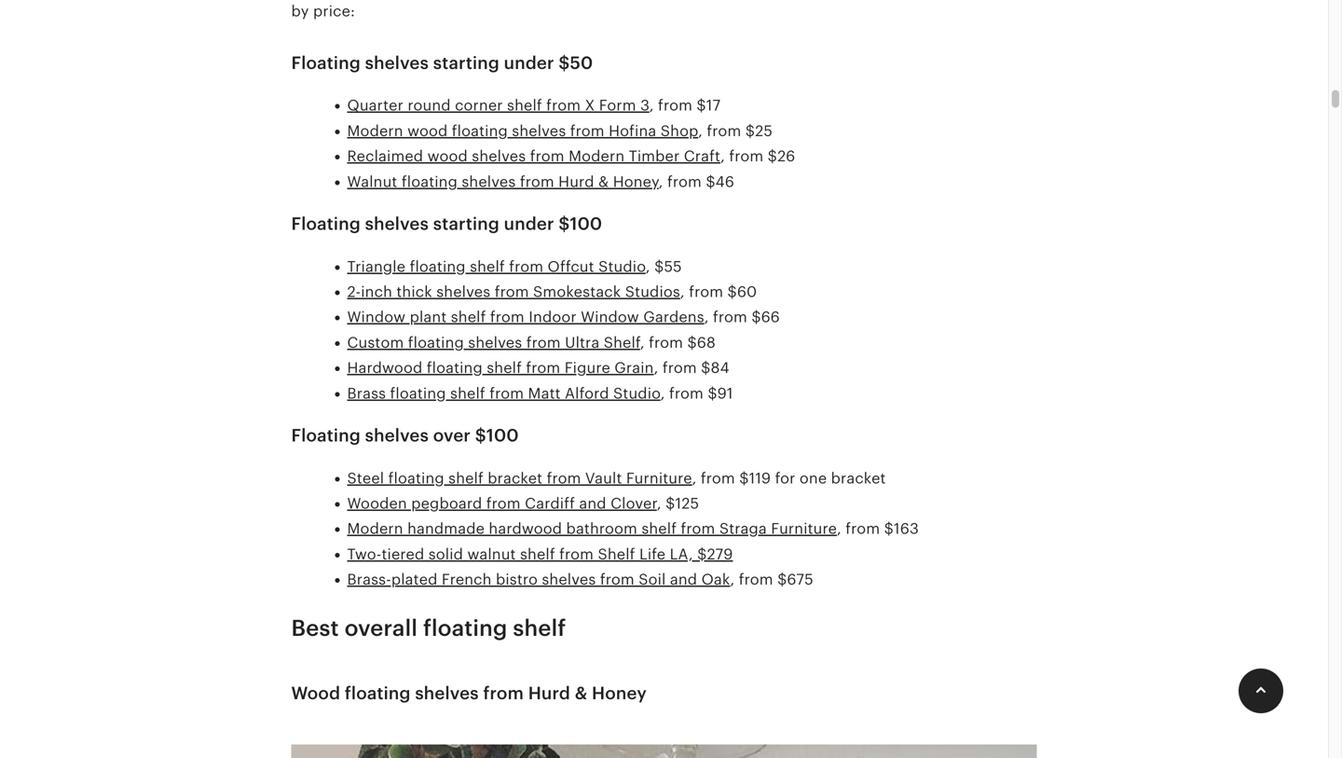 Task type: vqa. For each thing, say whether or not it's contained in the screenshot.
handmade
yes



Task type: locate. For each thing, give the bounding box(es) containing it.
floating for floating shelves over $100
[[291, 426, 361, 445]]

one
[[800, 470, 827, 487]]

starting up the triangle floating shelf from offcut studio link
[[433, 214, 500, 234]]

shelves down 'reclaimed wood shelves from modern timber craft' link
[[462, 173, 516, 190]]

studio up studios
[[599, 258, 646, 275]]

$100 up offcut
[[559, 214, 603, 234]]

window plant shelf from indoor window gardens link
[[347, 309, 705, 326]]

two-
[[347, 546, 382, 563]]

floating up pegboard
[[389, 470, 445, 487]]

under down walnut floating shelves from hurd & honey link on the left top of page
[[504, 214, 555, 234]]

wooden
[[347, 495, 407, 512]]

1 floating from the top
[[291, 53, 361, 73]]

honey up the walnut floating shelves from hurd and honey image
[[592, 684, 647, 703]]

, up gardens
[[681, 283, 685, 300]]

1 horizontal spatial and
[[670, 571, 698, 588]]

$100 down brass floating shelf from matt alford studio link
[[475, 426, 519, 445]]

0 horizontal spatial furniture
[[627, 470, 692, 487]]

hofina
[[609, 123, 657, 139]]

honey inside quarter round corner shelf from x form 3 , from $17 modern wood floating shelves from hofina shop , from $25 reclaimed wood shelves from modern timber craft , from $26 walnut floating shelves from hurd & honey , from $46
[[613, 173, 659, 190]]

modern down wooden
[[347, 521, 403, 537]]

starting up corner
[[433, 53, 500, 73]]

and up modern handmade hardwood bathroom shelf from straga furniture link
[[579, 495, 607, 512]]

1 vertical spatial starting
[[433, 214, 500, 234]]

shelves up quarter
[[365, 53, 429, 73]]

honey down timber
[[613, 173, 659, 190]]

shelves up 'reclaimed wood shelves from modern timber craft' link
[[512, 123, 566, 139]]

triangle floating shelf from offcut studio link
[[347, 258, 646, 275]]

1 starting from the top
[[433, 53, 500, 73]]

1 horizontal spatial bracket
[[831, 470, 886, 487]]

under for $50
[[504, 53, 555, 73]]

bracket
[[488, 470, 543, 487], [831, 470, 886, 487]]

$46
[[706, 173, 735, 190]]

, down timber
[[659, 173, 664, 190]]

wood
[[408, 123, 448, 139], [428, 148, 468, 165]]

3 floating from the top
[[291, 426, 361, 445]]

floating for floating shelves starting under $50
[[291, 53, 361, 73]]

soil
[[639, 571, 666, 588]]

starting
[[433, 53, 500, 73], [433, 214, 500, 234]]

modern down hofina
[[569, 148, 625, 165]]

shelf down brass-plated french bistro shelves from soil and oak link
[[513, 615, 566, 641]]

starting for $50
[[433, 53, 500, 73]]

$100
[[559, 214, 603, 234], [475, 426, 519, 445]]

shelf up grain
[[604, 334, 640, 351]]

shelf down hardwood floating shelf from figure grain link
[[450, 385, 486, 402]]

under left "$50"
[[504, 53, 555, 73]]

floating up steel
[[291, 426, 361, 445]]

bracket right one
[[831, 470, 886, 487]]

0 vertical spatial wood
[[408, 123, 448, 139]]

, left $125
[[657, 495, 662, 512]]

0 vertical spatial $100
[[559, 214, 603, 234]]

1 vertical spatial wood
[[428, 148, 468, 165]]

, left the $91
[[661, 385, 665, 402]]

under for $100
[[504, 214, 555, 234]]

window up ultra
[[581, 309, 640, 326]]

0 vertical spatial under
[[504, 53, 555, 73]]

and
[[579, 495, 607, 512], [670, 571, 698, 588]]

1 under from the top
[[504, 53, 555, 73]]

under
[[504, 53, 555, 73], [504, 214, 555, 234]]

shelf up life
[[642, 521, 677, 537]]

2 window from the left
[[581, 309, 640, 326]]

hardwood
[[489, 521, 562, 537]]

shelf up 2-inch thick shelves from smokestack studios link
[[470, 258, 505, 275]]

floating down corner
[[452, 123, 508, 139]]

, down $279 at the bottom right
[[731, 571, 735, 588]]

furniture
[[627, 470, 692, 487], [771, 521, 837, 537]]

steel
[[347, 470, 384, 487]]

1 horizontal spatial &
[[599, 173, 609, 190]]

shelves
[[365, 53, 429, 73], [512, 123, 566, 139], [472, 148, 526, 165], [462, 173, 516, 190], [365, 214, 429, 234], [437, 283, 491, 300], [468, 334, 523, 351], [365, 426, 429, 445], [542, 571, 596, 588], [415, 684, 479, 703]]

modern
[[347, 123, 403, 139], [569, 148, 625, 165], [347, 521, 403, 537]]

studio
[[599, 258, 646, 275], [614, 385, 661, 402]]

furniture up $675
[[771, 521, 837, 537]]

1 vertical spatial floating
[[291, 214, 361, 234]]

from
[[547, 97, 581, 114], [658, 97, 693, 114], [570, 123, 605, 139], [707, 123, 742, 139], [530, 148, 565, 165], [730, 148, 764, 165], [520, 173, 555, 190], [668, 173, 702, 190], [509, 258, 544, 275], [495, 283, 529, 300], [689, 283, 724, 300], [490, 309, 525, 326], [713, 309, 748, 326], [527, 334, 561, 351], [649, 334, 684, 351], [526, 360, 561, 376], [663, 360, 697, 376], [490, 385, 524, 402], [670, 385, 704, 402], [547, 470, 581, 487], [701, 470, 736, 487], [487, 495, 521, 512], [681, 521, 716, 537], [846, 521, 880, 537], [560, 546, 594, 563], [600, 571, 635, 588], [739, 571, 774, 588], [483, 684, 524, 703]]

0 horizontal spatial bracket
[[488, 470, 543, 487]]

$675
[[778, 571, 814, 588]]

1 horizontal spatial window
[[581, 309, 640, 326]]

0 vertical spatial shelf
[[604, 334, 640, 351]]

0 vertical spatial hurd
[[559, 173, 595, 190]]

2 starting from the top
[[433, 214, 500, 234]]

custom
[[347, 334, 404, 351]]

modern handmade hardwood bathroom shelf from straga furniture link
[[347, 521, 837, 537]]

x
[[585, 97, 595, 114]]

$68
[[688, 334, 716, 351]]

floating right wood
[[345, 684, 411, 703]]

for
[[775, 470, 796, 487]]

1 vertical spatial honey
[[592, 684, 647, 703]]

handmade
[[408, 521, 485, 537]]

studio down grain
[[614, 385, 661, 402]]

floating inside "steel floating shelf bracket from vault furniture , from $119 for one bracket wooden pegboard from cardiff and clover , $125 modern handmade hardwood bathroom shelf from straga furniture , from $163 two-tiered solid walnut shelf from shelf life la, $279 brass-plated french bistro shelves from soil and oak , from $675"
[[389, 470, 445, 487]]

0 vertical spatial floating
[[291, 53, 361, 73]]

floating down walnut
[[291, 214, 361, 234]]

1 vertical spatial furniture
[[771, 521, 837, 537]]

0 vertical spatial honey
[[613, 173, 659, 190]]

2 vertical spatial floating
[[291, 426, 361, 445]]

honey
[[613, 173, 659, 190], [592, 684, 647, 703]]

shelf up pegboard
[[449, 470, 484, 487]]

steel floating shelf bracket from vault furniture , from $119 for one bracket wooden pegboard from cardiff and clover , $125 modern handmade hardwood bathroom shelf from straga furniture , from $163 two-tiered solid walnut shelf from shelf life la, $279 brass-plated french bistro shelves from soil and oak , from $675
[[347, 470, 919, 588]]

1 horizontal spatial $100
[[559, 214, 603, 234]]

modern down quarter
[[347, 123, 403, 139]]

,
[[650, 97, 654, 114], [699, 123, 703, 139], [721, 148, 725, 165], [659, 173, 664, 190], [646, 258, 651, 275], [681, 283, 685, 300], [705, 309, 709, 326], [640, 334, 645, 351], [654, 360, 659, 376], [661, 385, 665, 402], [692, 470, 697, 487], [657, 495, 662, 512], [837, 521, 842, 537], [731, 571, 735, 588]]

shelves down the two-tiered solid walnut shelf from shelf life la, $279 link
[[542, 571, 596, 588]]

1 vertical spatial hurd
[[528, 684, 571, 703]]

shelves up hardwood floating shelf from figure grain link
[[468, 334, 523, 351]]

2 under from the top
[[504, 214, 555, 234]]

floating
[[291, 53, 361, 73], [291, 214, 361, 234], [291, 426, 361, 445]]

shelves down best overall floating shelf
[[415, 684, 479, 703]]

hurd
[[559, 173, 595, 190], [528, 684, 571, 703]]

over
[[433, 426, 471, 445]]

bracket up the "wooden pegboard from cardiff and clover" link
[[488, 470, 543, 487]]

window down inch
[[347, 309, 406, 326]]

floating down plant
[[408, 334, 464, 351]]

$25
[[746, 123, 773, 139]]

$26
[[768, 148, 796, 165]]

0 vertical spatial starting
[[433, 53, 500, 73]]

gardens
[[644, 309, 705, 326]]

1 vertical spatial under
[[504, 214, 555, 234]]

furniture up $125
[[627, 470, 692, 487]]

1 vertical spatial and
[[670, 571, 698, 588]]

, down gardens
[[654, 360, 659, 376]]

0 vertical spatial and
[[579, 495, 607, 512]]

1 vertical spatial studio
[[614, 385, 661, 402]]

1 vertical spatial shelf
[[598, 546, 636, 563]]

, left $163
[[837, 521, 842, 537]]

floating
[[452, 123, 508, 139], [402, 173, 458, 190], [410, 258, 466, 275], [408, 334, 464, 351], [427, 360, 483, 376], [390, 385, 446, 402], [389, 470, 445, 487], [423, 615, 508, 641], [345, 684, 411, 703]]

floating down hardwood
[[390, 385, 446, 402]]

solid
[[429, 546, 463, 563]]

window
[[347, 309, 406, 326], [581, 309, 640, 326]]

, up craft
[[699, 123, 703, 139]]

2 bracket from the left
[[831, 470, 886, 487]]

reclaimed
[[347, 148, 424, 165]]

1 vertical spatial $100
[[475, 426, 519, 445]]

floating shelves over $100
[[291, 426, 519, 445]]

0 vertical spatial modern
[[347, 123, 403, 139]]

and down 'la,'
[[670, 571, 698, 588]]

0 vertical spatial &
[[599, 173, 609, 190]]

figure
[[565, 360, 611, 376]]

timber
[[629, 148, 680, 165]]

shelf down bathroom
[[598, 546, 636, 563]]

shelf inside triangle floating shelf from offcut studio , $55 2-inch thick shelves from smokestack studios , from $60 window plant shelf from indoor window gardens , from $66 custom floating shelves from ultra shelf , from $68 hardwood floating shelf from figure grain , from $84 brass floating shelf from matt alford studio , from $91
[[604, 334, 640, 351]]

floating down french
[[423, 615, 508, 641]]

hardwood floating shelf from figure grain link
[[347, 360, 654, 376]]

$125
[[666, 495, 700, 512]]

oak
[[702, 571, 731, 588]]

steel floating shelf bracket from vault furniture link
[[347, 470, 692, 487]]

2 floating from the top
[[291, 214, 361, 234]]

0 vertical spatial studio
[[599, 258, 646, 275]]

0 horizontal spatial window
[[347, 309, 406, 326]]

2 vertical spatial modern
[[347, 521, 403, 537]]

floating up quarter
[[291, 53, 361, 73]]

floating shelves starting under $100
[[291, 214, 603, 234]]

alford
[[565, 385, 610, 402]]

best overall floating shelf
[[291, 615, 566, 641]]

1 vertical spatial modern
[[569, 148, 625, 165]]

shelf
[[507, 97, 543, 114], [470, 258, 505, 275], [451, 309, 486, 326], [487, 360, 522, 376], [450, 385, 486, 402], [449, 470, 484, 487], [642, 521, 677, 537], [520, 546, 556, 563], [513, 615, 566, 641]]

shelf up modern wood floating shelves from hofina shop link
[[507, 97, 543, 114]]

tiered
[[382, 546, 425, 563]]

1 vertical spatial &
[[575, 684, 588, 703]]



Task type: describe. For each thing, give the bounding box(es) containing it.
0 horizontal spatial and
[[579, 495, 607, 512]]

$84
[[701, 360, 730, 376]]

cardiff
[[525, 495, 575, 512]]

ultra
[[565, 334, 600, 351]]

modern inside "steel floating shelf bracket from vault furniture , from $119 for one bracket wooden pegboard from cardiff and clover , $125 modern handmade hardwood bathroom shelf from straga furniture , from $163 two-tiered solid walnut shelf from shelf life la, $279 brass-plated french bistro shelves from soil and oak , from $675"
[[347, 521, 403, 537]]

shop
[[661, 123, 699, 139]]

0 horizontal spatial &
[[575, 684, 588, 703]]

shelf up brass-plated french bistro shelves from soil and oak link
[[520, 546, 556, 563]]

brass
[[347, 385, 386, 402]]

la,
[[670, 546, 693, 563]]

$66
[[752, 309, 780, 326]]

1 horizontal spatial furniture
[[771, 521, 837, 537]]

hurd inside quarter round corner shelf from x form 3 , from $17 modern wood floating shelves from hofina shop , from $25 reclaimed wood shelves from modern timber craft , from $26 walnut floating shelves from hurd & honey , from $46
[[559, 173, 595, 190]]

3
[[641, 97, 650, 114]]

bistro
[[496, 571, 538, 588]]

studios
[[625, 283, 681, 300]]

2-
[[347, 283, 361, 300]]

brass-plated french bistro shelves from soil and oak link
[[347, 571, 731, 588]]

, left $55 at the top
[[646, 258, 651, 275]]

wood
[[291, 684, 341, 703]]

, up $125
[[692, 470, 697, 487]]

wooden pegboard from cardiff and clover link
[[347, 495, 657, 512]]

floating up thick
[[410, 258, 466, 275]]

quarter round corner shelf from x form 3 , from $17 modern wood floating shelves from hofina shop , from $25 reclaimed wood shelves from modern timber craft , from $26 walnut floating shelves from hurd & honey , from $46
[[347, 97, 796, 190]]

brass-
[[347, 571, 392, 588]]

two-tiered solid walnut shelf from shelf life la, $279 link
[[347, 546, 733, 563]]

shelves down the triangle floating shelf from offcut studio link
[[437, 283, 491, 300]]

smokestack
[[533, 283, 621, 300]]

walnut floating shelves from hurd & honey link
[[347, 173, 659, 190]]

walnut
[[347, 173, 398, 190]]

wood floating shelves from hurd & honey
[[291, 684, 647, 703]]

reclaimed wood shelves from modern timber craft link
[[347, 148, 721, 165]]

grain
[[615, 360, 654, 376]]

brass floating shelf from matt alford studio link
[[347, 385, 661, 402]]

2-inch thick shelves from smokestack studios link
[[347, 283, 681, 300]]

plant
[[410, 309, 447, 326]]

floating for floating shelves starting under $100
[[291, 214, 361, 234]]

walnut floating shelves from hurd and honey image
[[291, 733, 1037, 758]]

$91
[[708, 385, 733, 402]]

shelves up walnut floating shelves from hurd & honey link on the left top of page
[[472, 148, 526, 165]]

modern wood floating shelves from hofina shop link
[[347, 123, 699, 139]]

shelf up brass floating shelf from matt alford studio link
[[487, 360, 522, 376]]

1 window from the left
[[347, 309, 406, 326]]

0 vertical spatial furniture
[[627, 470, 692, 487]]

$17
[[697, 97, 721, 114]]

clover
[[611, 495, 657, 512]]

triangle floating shelf from offcut studio , $55 2-inch thick shelves from smokestack studios , from $60 window plant shelf from indoor window gardens , from $66 custom floating shelves from ultra shelf , from $68 hardwood floating shelf from figure grain , from $84 brass floating shelf from matt alford studio , from $91
[[347, 258, 780, 402]]

quarter
[[347, 97, 404, 114]]

thick
[[397, 283, 433, 300]]

0 horizontal spatial $100
[[475, 426, 519, 445]]

1 bracket from the left
[[488, 470, 543, 487]]

$55
[[655, 258, 682, 275]]

floating shelves starting under $50
[[291, 53, 593, 73]]

$50
[[559, 53, 593, 73]]

shelves up 'triangle'
[[365, 214, 429, 234]]

vault
[[586, 470, 622, 487]]

straga
[[720, 521, 767, 537]]

shelves down 'brass'
[[365, 426, 429, 445]]

plated
[[392, 571, 438, 588]]

shelf inside quarter round corner shelf from x form 3 , from $17 modern wood floating shelves from hofina shop , from $25 reclaimed wood shelves from modern timber craft , from $26 walnut floating shelves from hurd & honey , from $46
[[507, 97, 543, 114]]

overall
[[345, 615, 418, 641]]

best
[[291, 615, 339, 641]]

craft
[[684, 148, 721, 165]]

$163
[[885, 521, 919, 537]]

form
[[599, 97, 637, 114]]

shelf inside "steel floating shelf bracket from vault furniture , from $119 for one bracket wooden pegboard from cardiff and clover , $125 modern handmade hardwood bathroom shelf from straga furniture , from $163 two-tiered solid walnut shelf from shelf life la, $279 brass-plated french bistro shelves from soil and oak , from $675"
[[598, 546, 636, 563]]

matt
[[528, 385, 561, 402]]

quarter round corner shelf from x form 3 link
[[347, 97, 650, 114]]

round
[[408, 97, 451, 114]]

$119
[[740, 470, 771, 487]]

floating up floating shelves starting under $100
[[402, 173, 458, 190]]

, up $46
[[721, 148, 725, 165]]

starting for $100
[[433, 214, 500, 234]]

indoor
[[529, 309, 577, 326]]

$60
[[728, 283, 757, 300]]

inch
[[361, 283, 393, 300]]

, up $68
[[705, 309, 709, 326]]

french
[[442, 571, 492, 588]]

shelf up custom floating shelves from ultra shelf link
[[451, 309, 486, 326]]

life
[[640, 546, 666, 563]]

offcut
[[548, 258, 595, 275]]

hardwood
[[347, 360, 423, 376]]

triangle
[[347, 258, 406, 275]]

pegboard
[[411, 495, 482, 512]]

custom floating shelves from ultra shelf link
[[347, 334, 640, 351]]

walnut
[[468, 546, 516, 563]]

& inside quarter round corner shelf from x form 3 , from $17 modern wood floating shelves from hofina shop , from $25 reclaimed wood shelves from modern timber craft , from $26 walnut floating shelves from hurd & honey , from $46
[[599, 173, 609, 190]]

, up grain
[[640, 334, 645, 351]]

, up hofina
[[650, 97, 654, 114]]

$279
[[698, 546, 733, 563]]

bathroom
[[567, 521, 638, 537]]

shelves inside "steel floating shelf bracket from vault furniture , from $119 for one bracket wooden pegboard from cardiff and clover , $125 modern handmade hardwood bathroom shelf from straga furniture , from $163 two-tiered solid walnut shelf from shelf life la, $279 brass-plated french bistro shelves from soil and oak , from $675"
[[542, 571, 596, 588]]

floating down custom floating shelves from ultra shelf link
[[427, 360, 483, 376]]

corner
[[455, 97, 503, 114]]



